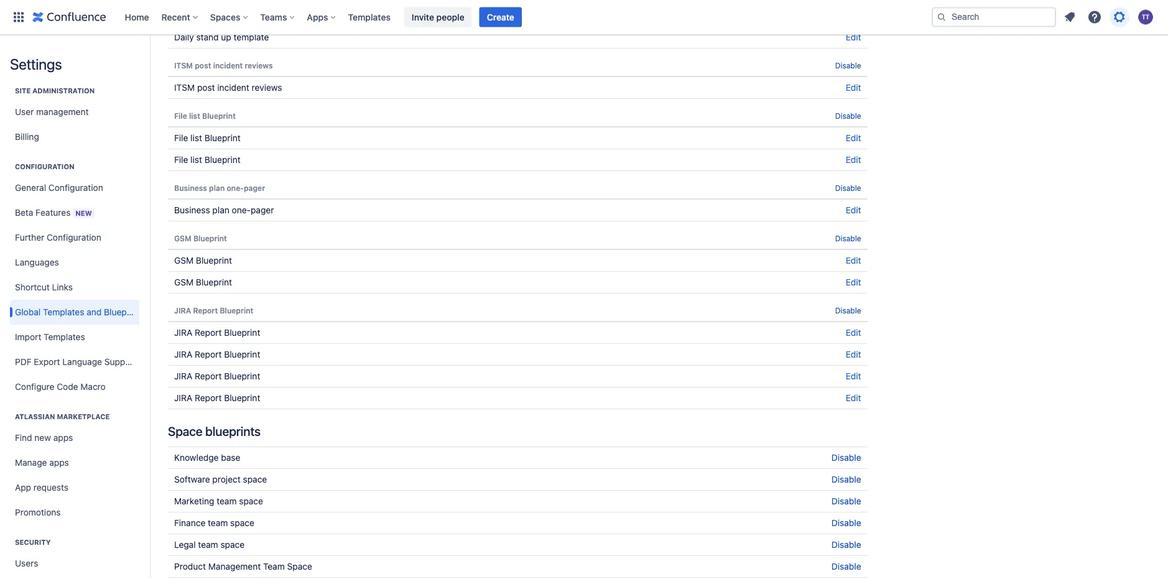 Task type: locate. For each thing, give the bounding box(es) containing it.
1 vertical spatial daily
[[174, 32, 194, 42]]

business plan one-pager
[[174, 184, 265, 192], [174, 205, 274, 215]]

2 vertical spatial gsm blueprint
[[174, 277, 232, 287]]

plan for disable
[[209, 184, 225, 192]]

space for legal team space
[[221, 540, 245, 550]]

templates right apps popup button
[[348, 12, 391, 22]]

11 edit from the top
[[846, 393, 861, 403]]

4 jira report blueprint from the top
[[174, 371, 260, 381]]

jira for first edit link from the bottom of the page
[[174, 393, 192, 403]]

business for disable
[[174, 184, 207, 192]]

0 vertical spatial pager
[[244, 184, 265, 192]]

0 vertical spatial post
[[195, 61, 211, 70]]

daily stand up template
[[174, 10, 269, 21], [174, 32, 269, 42]]

1 vertical spatial gsm blueprint
[[174, 255, 232, 266]]

itsm
[[174, 61, 193, 70], [174, 82, 195, 93]]

1 vertical spatial pager
[[251, 205, 274, 215]]

itsm post incident reviews
[[174, 61, 273, 70], [174, 82, 282, 93]]

stand right recent
[[196, 10, 219, 21]]

promotions link
[[10, 500, 139, 525]]

legal team space
[[174, 540, 245, 550]]

banner
[[0, 0, 1168, 35]]

2 file from the top
[[174, 133, 188, 143]]

9 edit from the top
[[846, 349, 861, 360]]

incident for disable
[[213, 61, 243, 70]]

1 horizontal spatial space
[[287, 561, 312, 572]]

post
[[195, 61, 211, 70], [197, 82, 215, 93]]

space down project
[[239, 496, 263, 506]]

6 edit from the top
[[846, 255, 861, 266]]

settings
[[10, 55, 62, 73]]

jira report blueprint for first edit link from the bottom of the page
[[174, 393, 260, 403]]

1 vertical spatial template
[[234, 32, 269, 42]]

new
[[75, 209, 92, 217]]

blueprints
[[205, 424, 261, 438]]

0 vertical spatial team
[[217, 496, 237, 506]]

templates
[[348, 12, 391, 22], [43, 307, 84, 317], [44, 332, 85, 342]]

jira report blueprint for 8th edit link from the top of the page
[[174, 328, 260, 338]]

configuration for further
[[47, 232, 101, 243]]

1 vertical spatial incident
[[217, 82, 249, 93]]

general configuration link
[[10, 175, 139, 200]]

0 vertical spatial file list blueprint
[[174, 111, 236, 120]]

support
[[104, 357, 137, 367]]

4 edit from the top
[[846, 155, 861, 165]]

manage
[[15, 458, 47, 468]]

features
[[36, 207, 71, 217]]

2 daily from the top
[[174, 32, 194, 42]]

templates down the links
[[43, 307, 84, 317]]

team down marketing team space
[[208, 518, 228, 528]]

jira for 8th edit link from the top of the page
[[174, 328, 192, 338]]

1 itsm from the top
[[174, 61, 193, 70]]

1 template from the top
[[234, 10, 269, 21]]

0 vertical spatial space
[[168, 424, 203, 438]]

2 vertical spatial list
[[190, 155, 202, 165]]

daily left spaces
[[174, 10, 194, 21]]

2 itsm from the top
[[174, 82, 195, 93]]

blueprint
[[202, 111, 236, 120], [205, 133, 241, 143], [205, 155, 241, 165], [193, 234, 227, 243], [196, 255, 232, 266], [196, 277, 232, 287], [220, 306, 253, 315], [224, 328, 260, 338], [224, 349, 260, 360], [224, 371, 260, 381], [224, 393, 260, 403]]

configuration up new
[[48, 183, 103, 193]]

0 vertical spatial one-
[[227, 184, 244, 192]]

0 vertical spatial business plan one-pager
[[174, 184, 265, 192]]

file list blueprint
[[174, 111, 236, 120], [174, 133, 241, 143], [174, 155, 241, 165]]

4 edit link from the top
[[846, 155, 861, 165]]

apps button
[[303, 7, 341, 27]]

space down marketing team space
[[230, 518, 254, 528]]

1 vertical spatial templates
[[43, 307, 84, 317]]

2 gsm blueprint from the top
[[174, 255, 232, 266]]

disable link for legal team space
[[832, 540, 861, 550]]

space up the knowledge
[[168, 424, 203, 438]]

2 itsm post incident reviews from the top
[[174, 82, 282, 93]]

1 vertical spatial one-
[[232, 205, 251, 215]]

3 file from the top
[[174, 155, 188, 165]]

stand down spaces
[[196, 32, 219, 42]]

security group
[[10, 525, 139, 579]]

0 vertical spatial business
[[174, 184, 207, 192]]

business for edit
[[174, 205, 210, 215]]

0 vertical spatial stand
[[196, 10, 219, 21]]

0 vertical spatial itsm
[[174, 61, 193, 70]]

disable for gsm blueprint
[[835, 234, 861, 243]]

disable link for jira report blueprint
[[835, 306, 861, 315]]

templates for global templates and blueprints
[[43, 307, 84, 317]]

atlassian marketplace
[[15, 413, 110, 421]]

configuration up general
[[15, 163, 74, 171]]

import templates
[[15, 332, 85, 342]]

0 vertical spatial templates
[[348, 12, 391, 22]]

0 vertical spatial up
[[221, 10, 231, 21]]

disable link for itsm post incident reviews
[[835, 61, 861, 70]]

space up management
[[221, 540, 245, 550]]

beta features new
[[15, 207, 92, 217]]

2 jira from the top
[[174, 328, 192, 338]]

team for finance
[[208, 518, 228, 528]]

business plan one-pager for disable
[[174, 184, 265, 192]]

1 vertical spatial file list blueprint
[[174, 133, 241, 143]]

0 vertical spatial gsm blueprint
[[174, 234, 227, 243]]

configuration up languages link
[[47, 232, 101, 243]]

daily down recent popup button
[[174, 32, 194, 42]]

1 vertical spatial up
[[221, 32, 231, 42]]

gsm blueprint for sixth edit link
[[174, 255, 232, 266]]

manage apps link
[[10, 450, 139, 475]]

1 vertical spatial itsm post incident reviews
[[174, 82, 282, 93]]

disable for marketing team space
[[832, 496, 861, 506]]

0 vertical spatial plan
[[209, 184, 225, 192]]

invite people
[[412, 12, 465, 22]]

1 itsm post incident reviews from the top
[[174, 61, 273, 70]]

1 vertical spatial business
[[174, 205, 210, 215]]

2 vertical spatial team
[[198, 540, 218, 550]]

edit
[[846, 32, 861, 42], [846, 82, 861, 93], [846, 133, 861, 143], [846, 155, 861, 165], [846, 205, 861, 215], [846, 255, 861, 266], [846, 277, 861, 287], [846, 328, 861, 338], [846, 349, 861, 360], [846, 371, 861, 381], [846, 393, 861, 403]]

site administration
[[15, 87, 95, 95]]

space for software project space
[[243, 474, 267, 485]]

further configuration link
[[10, 225, 139, 250]]

2 business from the top
[[174, 205, 210, 215]]

1 vertical spatial itsm
[[174, 82, 195, 93]]

space right team
[[287, 561, 312, 572]]

0 vertical spatial template
[[234, 10, 269, 21]]

3 edit link from the top
[[846, 133, 861, 143]]

edit link
[[846, 32, 861, 42], [846, 82, 861, 93], [846, 133, 861, 143], [846, 155, 861, 165], [846, 205, 861, 215], [846, 255, 861, 266], [846, 277, 861, 287], [846, 328, 861, 338], [846, 349, 861, 360], [846, 371, 861, 381], [846, 393, 861, 403]]

banner containing home
[[0, 0, 1168, 35]]

confluence image
[[32, 10, 106, 25], [32, 10, 106, 25]]

0 vertical spatial incident
[[213, 61, 243, 70]]

2 jira report blueprint from the top
[[174, 328, 260, 338]]

4 jira from the top
[[174, 371, 192, 381]]

disable for jira report blueprint
[[835, 306, 861, 315]]

1 vertical spatial apps
[[49, 458, 69, 468]]

itsm post incident reviews for disable
[[174, 61, 273, 70]]

business
[[174, 184, 207, 192], [174, 205, 210, 215]]

notification icon image
[[1063, 10, 1078, 25]]

9 edit link from the top
[[846, 349, 861, 360]]

2 business plan one-pager from the top
[[174, 205, 274, 215]]

reviews for edit
[[252, 82, 282, 93]]

1 vertical spatial space
[[287, 561, 312, 572]]

pager
[[244, 184, 265, 192], [251, 205, 274, 215]]

post for edit
[[197, 82, 215, 93]]

general configuration
[[15, 183, 103, 193]]

configuration for general
[[48, 183, 103, 193]]

disable
[[835, 61, 861, 70], [835, 111, 861, 120], [835, 184, 861, 192], [835, 234, 861, 243], [835, 306, 861, 315], [832, 453, 861, 463], [832, 474, 861, 485], [832, 496, 861, 506], [832, 518, 861, 528], [832, 540, 861, 550], [832, 561, 861, 572]]

software project space
[[174, 474, 267, 485]]

invite people button
[[404, 7, 472, 27]]

up down spaces
[[221, 32, 231, 42]]

1 vertical spatial file
[[174, 133, 188, 143]]

1 vertical spatial configuration
[[48, 183, 103, 193]]

up right recent popup button
[[221, 10, 231, 21]]

0 horizontal spatial space
[[168, 424, 203, 438]]

3 gsm from the top
[[174, 277, 194, 287]]

1 jira from the top
[[174, 306, 191, 315]]

project
[[212, 474, 241, 485]]

disable for knowledge base
[[832, 453, 861, 463]]

1 gsm from the top
[[174, 234, 191, 243]]

users
[[15, 558, 38, 569]]

7 edit link from the top
[[846, 277, 861, 287]]

2 vertical spatial gsm
[[174, 277, 194, 287]]

2 template from the top
[[234, 32, 269, 42]]

team down project
[[217, 496, 237, 506]]

business plan one-pager for edit
[[174, 205, 274, 215]]

1 vertical spatial plan
[[212, 205, 229, 215]]

report
[[193, 306, 218, 315], [195, 328, 222, 338], [195, 349, 222, 360], [195, 371, 222, 381], [195, 393, 222, 403]]

0 vertical spatial itsm post incident reviews
[[174, 61, 273, 70]]

global element
[[7, 0, 929, 35]]

apps up requests
[[49, 458, 69, 468]]

apps right new
[[53, 433, 73, 443]]

appswitcher icon image
[[11, 10, 26, 25]]

1 daily stand up template from the top
[[174, 10, 269, 21]]

pager for edit
[[251, 205, 274, 215]]

legal
[[174, 540, 196, 550]]

team for legal
[[198, 540, 218, 550]]

knowledge base
[[174, 453, 240, 463]]

5 jira report blueprint from the top
[[174, 393, 260, 403]]

disable for legal team space
[[832, 540, 861, 550]]

disable for finance team space
[[832, 518, 861, 528]]

3 jira report blueprint from the top
[[174, 349, 260, 360]]

5 jira from the top
[[174, 393, 192, 403]]

1 vertical spatial list
[[190, 133, 202, 143]]

team for marketing
[[217, 496, 237, 506]]

daily
[[174, 10, 194, 21], [174, 32, 194, 42]]

collapse sidebar image
[[136, 41, 163, 66]]

1 vertical spatial stand
[[196, 32, 219, 42]]

template
[[234, 10, 269, 21], [234, 32, 269, 42]]

1 vertical spatial post
[[197, 82, 215, 93]]

1 vertical spatial reviews
[[252, 82, 282, 93]]

0 vertical spatial reviews
[[245, 61, 273, 70]]

further configuration
[[15, 232, 101, 243]]

disable for business plan one-pager
[[835, 184, 861, 192]]

disable for itsm post incident reviews
[[835, 61, 861, 70]]

jira
[[174, 306, 191, 315], [174, 328, 192, 338], [174, 349, 192, 360], [174, 371, 192, 381], [174, 393, 192, 403]]

3 gsm blueprint from the top
[[174, 277, 232, 287]]

10 edit link from the top
[[846, 371, 861, 381]]

apps
[[307, 12, 328, 22]]

1 jira report blueprint from the top
[[174, 306, 253, 315]]

site administration group
[[10, 73, 139, 153]]

0 vertical spatial file
[[174, 111, 187, 120]]

administration
[[32, 87, 95, 95]]

1 vertical spatial team
[[208, 518, 228, 528]]

gsm blueprint for 5th edit link from the bottom of the page
[[174, 277, 232, 287]]

jira for second edit link from the bottom of the page
[[174, 371, 192, 381]]

users link
[[10, 551, 139, 576]]

knowledge
[[174, 453, 219, 463]]

space for marketing team space
[[239, 496, 263, 506]]

1 edit link from the top
[[846, 32, 861, 42]]

7 edit from the top
[[846, 277, 861, 287]]

disable link
[[835, 61, 861, 70], [835, 111, 861, 120], [835, 184, 861, 192], [835, 234, 861, 243], [835, 306, 861, 315], [832, 453, 861, 463], [832, 474, 861, 485], [832, 496, 861, 506], [832, 518, 861, 528], [832, 540, 861, 550], [832, 561, 861, 572]]

file for 4th edit link
[[174, 155, 188, 165]]

1 gsm blueprint from the top
[[174, 234, 227, 243]]

space right project
[[243, 474, 267, 485]]

1 vertical spatial daily stand up template
[[174, 32, 269, 42]]

beta
[[15, 207, 33, 217]]

incident for edit
[[217, 82, 249, 93]]

0 vertical spatial daily stand up template
[[174, 10, 269, 21]]

disable for software project space
[[832, 474, 861, 485]]

2 vertical spatial file list blueprint
[[174, 155, 241, 165]]

create link
[[479, 7, 522, 27]]

templates up pdf export language support link
[[44, 332, 85, 342]]

billing link
[[10, 124, 139, 149]]

file for third edit link from the top of the page
[[174, 133, 188, 143]]

one- for edit
[[232, 205, 251, 215]]

configuration
[[15, 163, 74, 171], [48, 183, 103, 193], [47, 232, 101, 243]]

1 file from the top
[[174, 111, 187, 120]]

shortcut
[[15, 282, 50, 292]]

import templates link
[[10, 325, 139, 350]]

app requests link
[[10, 475, 139, 500]]

disable for file list blueprint
[[835, 111, 861, 120]]

stand
[[196, 10, 219, 21], [196, 32, 219, 42]]

file
[[174, 111, 187, 120], [174, 133, 188, 143], [174, 155, 188, 165]]

up
[[221, 10, 231, 21], [221, 32, 231, 42]]

0 vertical spatial daily
[[174, 10, 194, 21]]

1 business from the top
[[174, 184, 207, 192]]

1 vertical spatial gsm
[[174, 255, 194, 266]]

1 vertical spatial business plan one-pager
[[174, 205, 274, 215]]

team down finance team space at the bottom
[[198, 540, 218, 550]]

disable link for finance team space
[[832, 518, 861, 528]]

user management link
[[10, 100, 139, 124]]

itsm for disable
[[174, 61, 193, 70]]

jira for disable link related to jira report blueprint
[[174, 306, 191, 315]]

2 vertical spatial file
[[174, 155, 188, 165]]

disable link for business plan one-pager
[[835, 184, 861, 192]]

2 vertical spatial configuration
[[47, 232, 101, 243]]

reviews
[[245, 61, 273, 70], [252, 82, 282, 93]]

0 vertical spatial gsm
[[174, 234, 191, 243]]

3 jira from the top
[[174, 349, 192, 360]]

2 vertical spatial templates
[[44, 332, 85, 342]]

user management
[[15, 107, 89, 117]]

1 business plan one-pager from the top
[[174, 184, 265, 192]]



Task type: vqa. For each thing, say whether or not it's contained in the screenshot.
STANDARD
no



Task type: describe. For each thing, give the bounding box(es) containing it.
11 edit link from the top
[[846, 393, 861, 403]]

1 edit from the top
[[846, 32, 861, 42]]

gsm blueprint for disable link for gsm blueprint
[[174, 234, 227, 243]]

people
[[437, 12, 465, 22]]

3 file list blueprint from the top
[[174, 155, 241, 165]]

product
[[174, 561, 206, 572]]

2 edit from the top
[[846, 82, 861, 93]]

1 up from the top
[[221, 10, 231, 21]]

0 vertical spatial list
[[189, 111, 200, 120]]

pdf export language support
[[15, 357, 137, 367]]

2 up from the top
[[221, 32, 231, 42]]

templates for import templates
[[44, 332, 85, 342]]

code
[[57, 382, 78, 392]]

management
[[36, 107, 89, 117]]

home
[[125, 12, 149, 22]]

user
[[15, 107, 34, 117]]

find
[[15, 433, 32, 443]]

manage apps
[[15, 458, 69, 468]]

finance
[[174, 518, 205, 528]]

teams button
[[257, 7, 299, 27]]

itsm post incident reviews for edit
[[174, 82, 282, 93]]

0 vertical spatial apps
[[53, 433, 73, 443]]

disable link for knowledge base
[[832, 453, 861, 463]]

create
[[487, 12, 514, 22]]

marketing team space
[[174, 496, 263, 506]]

pdf export language support link
[[10, 350, 139, 375]]

1 file list blueprint from the top
[[174, 111, 236, 120]]

recent
[[161, 12, 190, 22]]

disable for product management team space
[[832, 561, 861, 572]]

disable link for file list blueprint
[[835, 111, 861, 120]]

help icon image
[[1087, 10, 1102, 25]]

export
[[34, 357, 60, 367]]

blueprints
[[104, 307, 145, 317]]

pager for disable
[[244, 184, 265, 192]]

home link
[[121, 7, 153, 27]]

disable link for marketing team space
[[832, 496, 861, 506]]

post for disable
[[195, 61, 211, 70]]

5 edit from the top
[[846, 205, 861, 215]]

global templates and blueprints link
[[10, 300, 145, 325]]

teams
[[260, 12, 287, 22]]

file for disable link for file list blueprint
[[174, 111, 187, 120]]

1 stand from the top
[[196, 10, 219, 21]]

and
[[87, 307, 102, 317]]

jira for 9th edit link from the top of the page
[[174, 349, 192, 360]]

8 edit from the top
[[846, 328, 861, 338]]

find new apps
[[15, 433, 73, 443]]

your profile and preferences image
[[1138, 10, 1153, 25]]

5 edit link from the top
[[846, 205, 861, 215]]

pdf
[[15, 357, 31, 367]]

2 stand from the top
[[196, 32, 219, 42]]

configure code macro
[[15, 382, 106, 392]]

disable link for software project space
[[832, 474, 861, 485]]

2 daily stand up template from the top
[[174, 32, 269, 42]]

templates inside global element
[[348, 12, 391, 22]]

2 edit link from the top
[[846, 82, 861, 93]]

jira report blueprint for 9th edit link from the top of the page
[[174, 349, 260, 360]]

marketplace
[[57, 413, 110, 421]]

space blueprints
[[168, 424, 261, 438]]

10 edit from the top
[[846, 371, 861, 381]]

disable link for product management team space
[[832, 561, 861, 572]]

base
[[221, 453, 240, 463]]

app requests
[[15, 482, 68, 493]]

import
[[15, 332, 41, 342]]

app
[[15, 482, 31, 493]]

promotions
[[15, 507, 61, 518]]

shortcut links
[[15, 282, 73, 292]]

6 edit link from the top
[[846, 255, 861, 266]]

disable link for gsm blueprint
[[835, 234, 861, 243]]

2 gsm from the top
[[174, 255, 194, 266]]

jira report blueprint for second edit link from the bottom of the page
[[174, 371, 260, 381]]

requests
[[34, 482, 68, 493]]

jira report blueprint for disable link related to jira report blueprint
[[174, 306, 253, 315]]

languages
[[15, 257, 59, 268]]

find new apps link
[[10, 426, 139, 450]]

product management team space
[[174, 561, 312, 572]]

further
[[15, 232, 44, 243]]

itsm for edit
[[174, 82, 195, 93]]

configure code macro link
[[10, 375, 139, 399]]

new
[[34, 433, 51, 443]]

3 edit from the top
[[846, 133, 861, 143]]

spaces
[[210, 12, 240, 22]]

global
[[15, 307, 41, 317]]

settings icon image
[[1112, 10, 1127, 25]]

site
[[15, 87, 31, 95]]

atlassian marketplace group
[[10, 399, 139, 529]]

search image
[[937, 12, 947, 22]]

billing
[[15, 132, 39, 142]]

shortcut links link
[[10, 275, 139, 300]]

one- for disable
[[227, 184, 244, 192]]

general
[[15, 183, 46, 193]]

language
[[62, 357, 102, 367]]

software
[[174, 474, 210, 485]]

1 daily from the top
[[174, 10, 194, 21]]

Search field
[[932, 7, 1056, 27]]

0 vertical spatial configuration
[[15, 163, 74, 171]]

configure
[[15, 382, 54, 392]]

languages link
[[10, 250, 139, 275]]

team
[[263, 561, 285, 572]]

templates link
[[344, 7, 394, 27]]

security
[[15, 538, 51, 547]]

spaces button
[[206, 7, 253, 27]]

8 edit link from the top
[[846, 328, 861, 338]]

space for finance team space
[[230, 518, 254, 528]]

invite
[[412, 12, 434, 22]]

marketing
[[174, 496, 214, 506]]

configuration group
[[10, 149, 145, 403]]

links
[[52, 282, 73, 292]]

management
[[208, 561, 261, 572]]

plan for edit
[[212, 205, 229, 215]]

2 file list blueprint from the top
[[174, 133, 241, 143]]

macro
[[80, 382, 106, 392]]

atlassian
[[15, 413, 55, 421]]

reviews for disable
[[245, 61, 273, 70]]

recent button
[[158, 7, 203, 27]]

global templates and blueprints
[[15, 307, 145, 317]]

finance team space
[[174, 518, 254, 528]]



